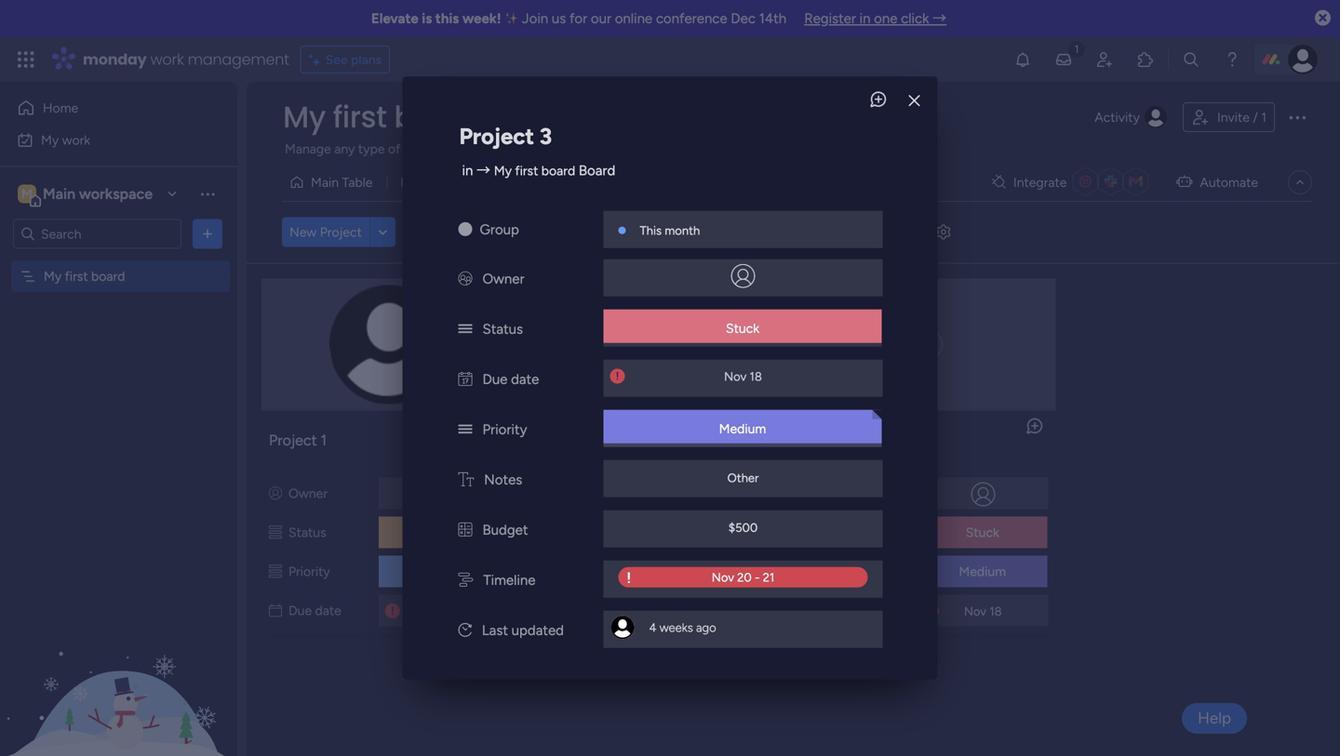 Task type: describe. For each thing, give the bounding box(es) containing it.
monday work management
[[83, 49, 289, 70]]

date for working on it
[[315, 603, 341, 619]]

add widget button
[[409, 217, 519, 247]]

status for stuck
[[483, 321, 523, 338]]

join
[[522, 10, 548, 27]]

nov for status
[[724, 369, 747, 384]]

my inside list box
[[44, 269, 62, 284]]

3 inside dialog
[[540, 123, 552, 150]]

v2 sun image
[[458, 221, 472, 238]]

help
[[1198, 709, 1232, 728]]

see
[[326, 52, 348, 67]]

working on it
[[405, 525, 482, 541]]

4
[[649, 621, 657, 636]]

notes
[[484, 472, 523, 489]]

budget
[[483, 522, 528, 539]]

my work
[[41, 132, 90, 148]]

owner for project 3
[[828, 486, 867, 502]]

track
[[676, 141, 705, 157]]

dapulse text column image
[[458, 472, 474, 489]]

home
[[43, 100, 78, 116]]

register in one click → link
[[804, 10, 947, 27]]

last updated
[[482, 623, 564, 639]]

for
[[570, 10, 588, 27]]

activity button
[[1088, 102, 1176, 132]]

due date for working on it
[[289, 603, 341, 619]]

manage any type of project. assign owners, set timelines and keep track of where your project stands. button
[[282, 138, 907, 160]]

v2 overdue deadline image for project 3
[[925, 603, 940, 621]]

it
[[474, 525, 482, 541]]

group
[[480, 221, 519, 238]]

first inside in → my first board board
[[515, 163, 538, 179]]

activity
[[1095, 109, 1140, 125]]

my up the manage
[[283, 96, 326, 138]]

new project button
[[282, 217, 369, 247]]

person button
[[617, 217, 697, 247]]

1 of from the left
[[388, 141, 401, 157]]

my first board link
[[494, 163, 575, 179]]

dapulse person column image
[[269, 486, 282, 502]]

0 vertical spatial in
[[860, 10, 871, 27]]

calendar button
[[580, 168, 660, 197]]

workspace selection element
[[18, 183, 155, 207]]

your
[[763, 141, 789, 157]]

high
[[699, 564, 727, 580]]

my inside button
[[41, 132, 59, 148]]

widget
[[470, 224, 511, 240]]

date for done
[[585, 603, 611, 619]]

v2 status outline image for project 3
[[809, 564, 822, 580]]

project 1
[[269, 432, 327, 450]]

board
[[579, 162, 616, 179]]

nov for priority
[[964, 605, 987, 620]]

card cover image image for done
[[644, 330, 674, 360]]

→ inside project 3 dialog
[[477, 162, 491, 179]]

click
[[901, 10, 929, 27]]

m
[[21, 186, 33, 202]]

close image
[[909, 94, 920, 108]]

0 horizontal spatial nov
[[695, 605, 718, 620]]

1 inside row group
[[321, 432, 327, 450]]

v2 pulse updated log image
[[458, 623, 472, 639]]

my work button
[[11, 125, 200, 155]]

automate
[[1200, 175, 1259, 190]]

management
[[188, 49, 289, 70]]

18 for priority
[[990, 605, 1002, 620]]

due inside project 3 dialog
[[483, 371, 508, 388]]

stands.
[[838, 141, 879, 157]]

workspace
[[79, 185, 153, 203]]

date inside project 3 dialog
[[511, 371, 539, 388]]

type
[[358, 141, 385, 157]]

month
[[665, 223, 700, 238]]

medium inside project 3 dialog
[[719, 421, 766, 437]]

timeline
[[483, 572, 536, 589]]

2 of from the left
[[708, 141, 721, 157]]

v2 done deadline image
[[655, 603, 670, 621]]

invite / 1
[[1218, 109, 1267, 125]]

due date inside project 3 dialog
[[483, 371, 539, 388]]

work for my
[[62, 132, 90, 148]]

/
[[1253, 109, 1258, 125]]

apps image
[[1137, 50, 1155, 69]]

1 horizontal spatial first
[[333, 96, 387, 138]]

new
[[290, 224, 317, 240]]

main workspace
[[43, 185, 153, 203]]

chart
[[534, 175, 566, 190]]

online
[[615, 10, 653, 27]]

project 3 dialog
[[403, 77, 938, 680]]

angle down image
[[378, 225, 387, 239]]

dec
[[731, 10, 756, 27]]

show board description image
[[496, 108, 518, 127]]

done
[[698, 525, 729, 541]]

integrate
[[1014, 175, 1067, 190]]

v2 status outline image for project 1
[[269, 564, 282, 580]]

register in one click →
[[804, 10, 947, 27]]

project
[[792, 141, 835, 157]]

Search in workspace field
[[39, 223, 155, 245]]

assign
[[452, 141, 491, 157]]

row group containing project 1
[[254, 271, 1333, 649]]

person
[[646, 224, 686, 240]]

new project
[[290, 224, 362, 240]]

kanban button
[[387, 168, 458, 197]]

manage any type of project. assign owners, set timelines and keep track of where your project stands.
[[285, 141, 879, 157]]

invite / 1 button
[[1183, 102, 1275, 132]]

other
[[728, 471, 759, 486]]

plans
[[351, 52, 382, 67]]

this month
[[640, 223, 700, 238]]

project 3 inside dialog
[[459, 123, 552, 150]]

due for stuck
[[828, 603, 851, 619]]

owner inside project 3 dialog
[[483, 271, 525, 287]]

gantt button
[[458, 168, 520, 197]]

v2 status image
[[458, 321, 472, 338]]

timelines
[[564, 141, 616, 157]]

1 horizontal spatial →
[[933, 10, 947, 27]]

$500
[[729, 521, 758, 536]]

1 horizontal spatial board
[[394, 96, 483, 138]]

dapulse person column image
[[809, 486, 822, 502]]

dapulse integrations image
[[992, 175, 1006, 189]]

v2 calendar view small outline image for project 1
[[269, 603, 282, 619]]

where
[[724, 141, 760, 157]]

stuck inside project 3 dialog
[[726, 320, 760, 336]]

v2 multiple person column image
[[458, 271, 472, 287]]

priority inside project 3 dialog
[[483, 421, 527, 438]]

My first board field
[[278, 96, 487, 138]]

in → my first board board
[[462, 162, 616, 179]]

status for working on it
[[289, 525, 326, 541]]

working
[[405, 525, 453, 541]]

notifications image
[[1014, 50, 1032, 69]]



Task type: locate. For each thing, give the bounding box(es) containing it.
status down project 1
[[289, 525, 326, 541]]

1 vertical spatial nov 18
[[964, 605, 1002, 620]]

0 horizontal spatial in
[[462, 162, 473, 179]]

board up project.
[[394, 96, 483, 138]]

main inside main table button
[[311, 175, 339, 190]]

of
[[388, 141, 401, 157], [708, 141, 721, 157]]

workspace image
[[18, 184, 36, 204]]

0 vertical spatial stuck
[[726, 320, 760, 336]]

2 vertical spatial first
[[65, 269, 88, 284]]

1 horizontal spatial owner
[[483, 271, 525, 287]]

2 horizontal spatial board
[[542, 163, 575, 179]]

work right monday
[[150, 49, 184, 70]]

0 horizontal spatial medium
[[719, 421, 766, 437]]

main right workspace 'image'
[[43, 185, 75, 203]]

board down set
[[542, 163, 575, 179]]

project inside project 3 dialog
[[459, 123, 534, 150]]

one
[[874, 10, 898, 27]]

my first board up type
[[283, 96, 483, 138]]

home button
[[11, 93, 200, 123]]

this
[[435, 10, 459, 27]]

0 vertical spatial project 3
[[459, 123, 552, 150]]

dapulse date column image
[[458, 371, 472, 388]]

my first board down search in workspace "field" in the left of the page
[[44, 269, 125, 284]]

0 horizontal spatial main
[[43, 185, 75, 203]]

see plans button
[[300, 46, 390, 74]]

0 horizontal spatial nov 18
[[724, 369, 762, 384]]

due for done
[[558, 603, 582, 619]]

1 vertical spatial 18
[[990, 605, 1002, 620]]

project 3 up dapulse person column image
[[809, 432, 868, 450]]

my first board list box
[[0, 257, 237, 544]]

1 v2 overdue deadline image from the left
[[385, 603, 400, 621]]

first down search in workspace "field" in the left of the page
[[65, 269, 88, 284]]

status right v2 status image
[[483, 321, 523, 338]]

0 vertical spatial nov 18
[[724, 369, 762, 384]]

1 vertical spatial board
[[542, 163, 575, 179]]

0 horizontal spatial priority
[[289, 564, 330, 580]]

week!
[[463, 10, 501, 27]]

see plans
[[326, 52, 382, 67]]

0 horizontal spatial 18
[[750, 369, 762, 384]]

1 horizontal spatial in
[[860, 10, 871, 27]]

0 vertical spatial status
[[483, 321, 523, 338]]

of right type
[[388, 141, 401, 157]]

board inside in → my first board board
[[542, 163, 575, 179]]

2 v2 calendar view small outline image from the left
[[809, 603, 822, 619]]

0 horizontal spatial owner
[[289, 486, 328, 502]]

18 inside project 3 dialog
[[750, 369, 762, 384]]

project
[[459, 123, 534, 150], [320, 224, 362, 240], [269, 432, 317, 450], [809, 432, 857, 450]]

elevate is this week! ✨ join us for our online conference dec 14th
[[371, 10, 787, 27]]

due
[[483, 371, 508, 388], [289, 603, 312, 619], [558, 603, 582, 619], [828, 603, 851, 619]]

in inside project 3 dialog
[[462, 162, 473, 179]]

0 horizontal spatial v2 overdue deadline image
[[385, 603, 400, 621]]

0 horizontal spatial work
[[62, 132, 90, 148]]

owner right "v2 multiple person column" image
[[483, 271, 525, 287]]

nov 17
[[695, 605, 732, 620]]

2 v2 overdue deadline image from the left
[[925, 603, 940, 621]]

2 horizontal spatial nov
[[964, 605, 987, 620]]

1 vertical spatial my first board
[[44, 269, 125, 284]]

nov inside project 3 dialog
[[724, 369, 747, 384]]

0 horizontal spatial of
[[388, 141, 401, 157]]

owner right dapulse person column image
[[828, 486, 867, 502]]

17
[[721, 605, 732, 620]]

updated
[[512, 623, 564, 639]]

monday
[[83, 49, 147, 70]]

search everything image
[[1182, 50, 1201, 69]]

project up gantt
[[459, 123, 534, 150]]

work inside button
[[62, 132, 90, 148]]

first up type
[[333, 96, 387, 138]]

1 horizontal spatial v2 overdue deadline image
[[925, 603, 940, 621]]

1 vertical spatial stuck
[[966, 525, 1000, 541]]

owner for project 1
[[289, 486, 328, 502]]

1 horizontal spatial priority
[[483, 421, 527, 438]]

priority for project 3
[[828, 564, 870, 580]]

inbox image
[[1055, 50, 1073, 69]]

elevate
[[371, 10, 419, 27]]

date
[[511, 371, 539, 388], [315, 603, 341, 619], [585, 603, 611, 619], [855, 603, 881, 619]]

my inside in → my first board board
[[494, 163, 512, 179]]

1 horizontal spatial medium
[[959, 564, 1006, 580]]

board down search in workspace "field" in the left of the page
[[91, 269, 125, 284]]

card cover image image
[[274, 285, 504, 404], [644, 330, 674, 360], [914, 330, 943, 360]]

v2 status outline image
[[269, 525, 282, 541], [269, 564, 282, 580], [809, 564, 822, 580]]

1 horizontal spatial stuck
[[966, 525, 1000, 541]]

card cover image image for stuck
[[914, 330, 943, 360]]

nov 18
[[724, 369, 762, 384], [964, 605, 1002, 620]]

1 horizontal spatial main
[[311, 175, 339, 190]]

1 horizontal spatial nov 18
[[964, 605, 1002, 620]]

project 3 up my first board link
[[459, 123, 552, 150]]

0 horizontal spatial v2 calendar view small outline image
[[269, 603, 282, 619]]

my
[[283, 96, 326, 138], [41, 132, 59, 148], [494, 163, 512, 179], [44, 269, 62, 284]]

board inside list box
[[91, 269, 125, 284]]

0 horizontal spatial →
[[477, 162, 491, 179]]

1 inside invite / 1 button
[[1262, 109, 1267, 125]]

ago
[[696, 621, 716, 636]]

0 horizontal spatial first
[[65, 269, 88, 284]]

conference
[[656, 10, 728, 27]]

last
[[482, 623, 508, 639]]

priority for project 1
[[289, 564, 330, 580]]

1 horizontal spatial v2 calendar view small outline image
[[809, 603, 822, 619]]

nov 18 inside row group
[[964, 605, 1002, 620]]

status inside project 3 dialog
[[483, 321, 523, 338]]

1 image
[[1069, 38, 1085, 59]]

project up dapulse person column icon
[[269, 432, 317, 450]]

status inside row group
[[289, 525, 326, 541]]

keep
[[644, 141, 673, 157]]

18 for status
[[750, 369, 762, 384]]

my first board
[[283, 96, 483, 138], [44, 269, 125, 284]]

kanban
[[401, 175, 444, 190]]

us
[[552, 10, 566, 27]]

project inside new project button
[[320, 224, 362, 240]]

project right the new
[[320, 224, 362, 240]]

my down owners,
[[494, 163, 512, 179]]

0 vertical spatial 3
[[540, 123, 552, 150]]

in down assign
[[462, 162, 473, 179]]

v2 overdue deadline image for project 1
[[385, 603, 400, 621]]

first down owners,
[[515, 163, 538, 179]]

status
[[483, 321, 523, 338], [289, 525, 326, 541]]

1 vertical spatial project 3
[[809, 432, 868, 450]]

project 3
[[459, 123, 552, 150], [809, 432, 868, 450]]

calendar
[[594, 175, 646, 190]]

dapulse timeline column image
[[458, 572, 473, 589]]

add
[[443, 224, 467, 240]]

2 vertical spatial board
[[91, 269, 125, 284]]

owners,
[[494, 141, 539, 157]]

1 horizontal spatial 3
[[860, 432, 868, 450]]

table
[[342, 175, 373, 190]]

14th
[[759, 10, 787, 27]]

1 vertical spatial →
[[477, 162, 491, 179]]

0 horizontal spatial status
[[289, 525, 326, 541]]

1 horizontal spatial of
[[708, 141, 721, 157]]

invite members image
[[1096, 50, 1114, 69]]

Search field
[[551, 219, 606, 245]]

18 inside row group
[[990, 605, 1002, 620]]

v2 overdue deadline image
[[610, 368, 625, 386]]

✨
[[505, 10, 519, 27]]

project.
[[404, 141, 449, 157]]

work down home
[[62, 132, 90, 148]]

main left the table
[[311, 175, 339, 190]]

this
[[640, 223, 662, 238]]

help button
[[1182, 704, 1247, 735]]

v2 calendar view small outline image
[[269, 603, 282, 619], [809, 603, 822, 619]]

1 horizontal spatial work
[[150, 49, 184, 70]]

nov 18 for status
[[724, 369, 762, 384]]

row group
[[254, 271, 1333, 649]]

due date for stuck
[[828, 603, 881, 619]]

0 horizontal spatial 3
[[540, 123, 552, 150]]

0 horizontal spatial board
[[91, 269, 125, 284]]

0 vertical spatial →
[[933, 10, 947, 27]]

invite
[[1218, 109, 1250, 125]]

lottie animation element
[[0, 569, 237, 757]]

in left the one
[[860, 10, 871, 27]]

0 horizontal spatial card cover image image
[[274, 285, 504, 404]]

1 horizontal spatial project 3
[[809, 432, 868, 450]]

1 vertical spatial work
[[62, 132, 90, 148]]

0 vertical spatial board
[[394, 96, 483, 138]]

main inside the workspace selection element
[[43, 185, 75, 203]]

is
[[422, 10, 432, 27]]

v2 calendar view small outline image for project 3
[[809, 603, 822, 619]]

v2 overdue deadline image
[[385, 603, 400, 621], [925, 603, 940, 621]]

1 horizontal spatial my first board
[[283, 96, 483, 138]]

first inside my first board list box
[[65, 269, 88, 284]]

1
[[1262, 109, 1267, 125], [321, 432, 327, 450]]

0 vertical spatial my first board
[[283, 96, 483, 138]]

2 horizontal spatial first
[[515, 163, 538, 179]]

first
[[333, 96, 387, 138], [515, 163, 538, 179], [65, 269, 88, 284]]

on
[[456, 525, 471, 541]]

board
[[394, 96, 483, 138], [542, 163, 575, 179], [91, 269, 125, 284]]

priority
[[483, 421, 527, 438], [289, 564, 330, 580], [828, 564, 870, 580]]

2 horizontal spatial priority
[[828, 564, 870, 580]]

select product image
[[17, 50, 35, 69]]

→
[[933, 10, 947, 27], [477, 162, 491, 179]]

due date for done
[[558, 603, 611, 619]]

1 horizontal spatial status
[[483, 321, 523, 338]]

main table button
[[282, 168, 387, 197]]

1 vertical spatial 1
[[321, 432, 327, 450]]

0 vertical spatial work
[[150, 49, 184, 70]]

lottie animation image
[[0, 569, 237, 757]]

date for stuck
[[855, 603, 881, 619]]

autopilot image
[[1177, 170, 1193, 193]]

any
[[334, 141, 355, 157]]

john smith image
[[1288, 45, 1318, 74]]

main table
[[311, 175, 373, 190]]

1 horizontal spatial 18
[[990, 605, 1002, 620]]

0 vertical spatial medium
[[719, 421, 766, 437]]

4 weeks ago
[[649, 621, 716, 636]]

2 horizontal spatial owner
[[828, 486, 867, 502]]

help image
[[1223, 50, 1242, 69]]

1 horizontal spatial nov
[[724, 369, 747, 384]]

0 horizontal spatial project 3
[[459, 123, 552, 150]]

2 horizontal spatial card cover image image
[[914, 330, 943, 360]]

1 horizontal spatial card cover image image
[[644, 330, 674, 360]]

my down search in workspace "field" in the left of the page
[[44, 269, 62, 284]]

1 vertical spatial in
[[462, 162, 473, 179]]

collapse board header image
[[1293, 175, 1308, 190]]

work
[[150, 49, 184, 70], [62, 132, 90, 148]]

0 vertical spatial first
[[333, 96, 387, 138]]

due for working on it
[[289, 603, 312, 619]]

1 vertical spatial 3
[[860, 432, 868, 450]]

my down home
[[41, 132, 59, 148]]

3
[[540, 123, 552, 150], [860, 432, 868, 450]]

0 horizontal spatial 1
[[321, 432, 327, 450]]

owner
[[483, 271, 525, 287], [289, 486, 328, 502], [828, 486, 867, 502]]

main
[[311, 175, 339, 190], [43, 185, 75, 203]]

0 horizontal spatial my first board
[[44, 269, 125, 284]]

0 vertical spatial 18
[[750, 369, 762, 384]]

weeks
[[660, 621, 693, 636]]

1 v2 calendar view small outline image from the left
[[269, 603, 282, 619]]

1 vertical spatial first
[[515, 163, 538, 179]]

add widget
[[443, 224, 511, 240]]

in
[[860, 10, 871, 27], [462, 162, 473, 179]]

work for monday
[[150, 49, 184, 70]]

chart button
[[520, 168, 580, 197]]

1 vertical spatial status
[[289, 525, 326, 541]]

and
[[620, 141, 641, 157]]

dapulse numbers column image
[[458, 522, 472, 539]]

due date
[[483, 371, 539, 388], [289, 603, 341, 619], [558, 603, 611, 619], [828, 603, 881, 619]]

1 horizontal spatial 1
[[1262, 109, 1267, 125]]

register
[[804, 10, 856, 27]]

0 horizontal spatial stuck
[[726, 320, 760, 336]]

of right track
[[708, 141, 721, 157]]

our
[[591, 10, 612, 27]]

→ right click
[[933, 10, 947, 27]]

option
[[0, 260, 237, 263]]

nov 18 for priority
[[964, 605, 1002, 620]]

my first board inside list box
[[44, 269, 125, 284]]

0 vertical spatial 1
[[1262, 109, 1267, 125]]

main for main table
[[311, 175, 339, 190]]

main for main workspace
[[43, 185, 75, 203]]

→ down assign
[[477, 162, 491, 179]]

manage
[[285, 141, 331, 157]]

project up dapulse person column image
[[809, 432, 857, 450]]

1 vertical spatial medium
[[959, 564, 1006, 580]]

owner right dapulse person column icon
[[289, 486, 328, 502]]

nov 18 inside project 3 dialog
[[724, 369, 762, 384]]

v2 status image
[[458, 421, 472, 438]]



Task type: vqa. For each thing, say whether or not it's contained in the screenshot.
16
no



